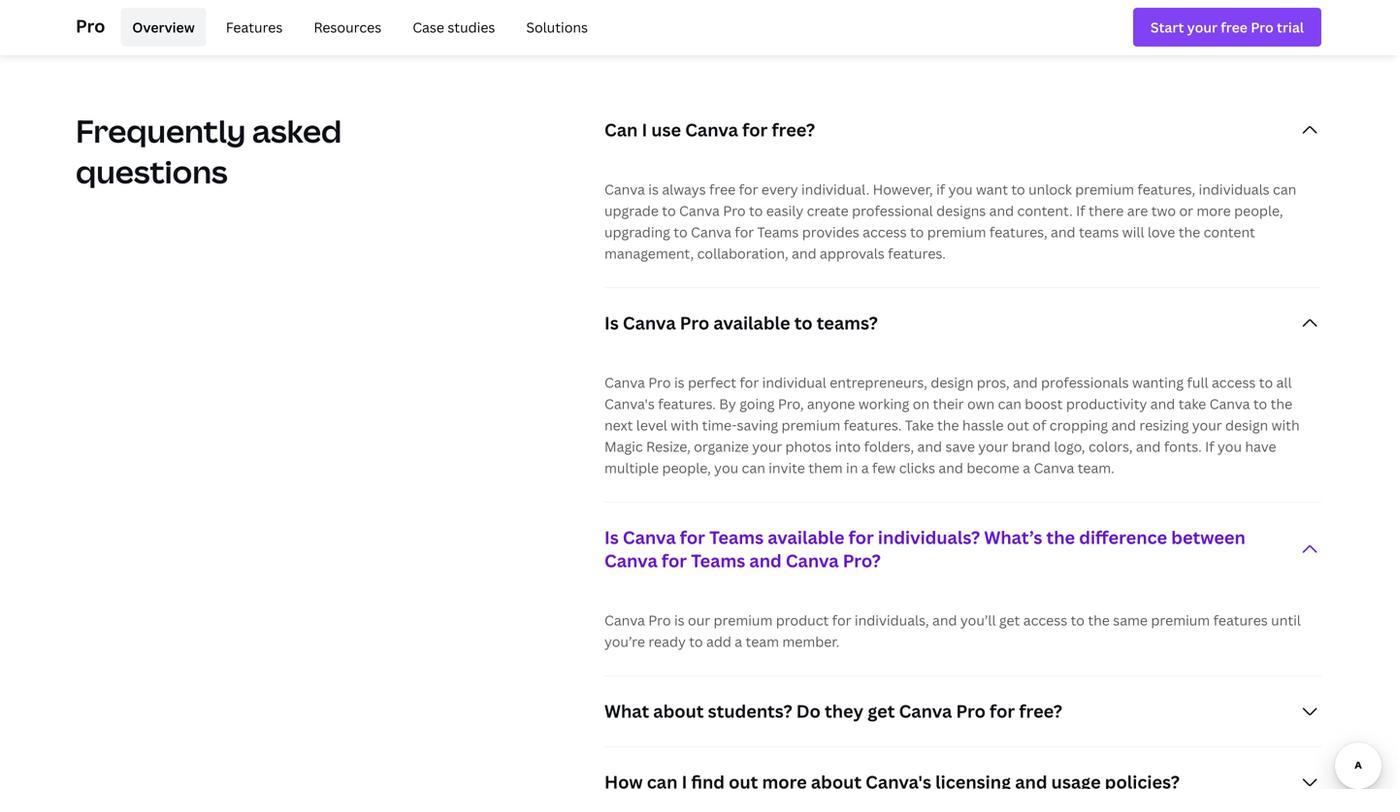 Task type: vqa. For each thing, say whether or not it's contained in the screenshot.
will
yes



Task type: locate. For each thing, give the bounding box(es) containing it.
1 vertical spatial access
[[1212, 373, 1256, 391]]

frequently asked questions
[[76, 109, 342, 192]]

canva is always free for every individual. however, if you want to unlock premium features, individuals can upgrade to canva pro to easily create professional designs and content. if there are two or more people, upgrading to canva for teams provides access to premium features, and teams will love the content management, collaboration, and approvals features.
[[605, 180, 1297, 262]]

1 with from the left
[[671, 416, 699, 434]]

pro up ready
[[649, 611, 671, 629]]

you inside canva is always free for every individual. however, if you want to unlock premium features, individuals can upgrade to canva pro to easily create professional designs and content. if there are two or more people, upgrading to canva for teams provides access to premium features, and teams will love the content management, collaboration, and approvals features.
[[949, 180, 973, 198]]

can
[[1273, 180, 1297, 198], [998, 394, 1022, 413], [742, 458, 766, 477]]

2 horizontal spatial you
[[1218, 437, 1242, 455]]

1 horizontal spatial your
[[979, 437, 1009, 455]]

2 horizontal spatial access
[[1212, 373, 1256, 391]]

2 vertical spatial can
[[742, 458, 766, 477]]

0 vertical spatial can
[[1273, 180, 1297, 198]]

more
[[1197, 201, 1231, 220]]

can right individuals
[[1273, 180, 1297, 198]]

design up 'their'
[[931, 373, 974, 391]]

people, inside canva is always free for every individual. however, if you want to unlock premium features, individuals can upgrade to canva pro to easily create professional designs and content. if there are two or more people, upgrading to canva for teams provides access to premium features, and teams will love the content management, collaboration, and approvals features.
[[1235, 201, 1284, 220]]

few
[[873, 458, 896, 477]]

available down invite
[[768, 525, 845, 549]]

0 vertical spatial people,
[[1235, 201, 1284, 220]]

working
[[859, 394, 910, 413]]

1 vertical spatial design
[[1226, 416, 1269, 434]]

access right you'll
[[1024, 611, 1068, 629]]

2 vertical spatial access
[[1024, 611, 1068, 629]]

by
[[719, 394, 736, 413]]

is left the always
[[649, 180, 659, 198]]

pro?
[[843, 549, 881, 572]]

and up product
[[750, 549, 782, 572]]

features,
[[1138, 180, 1196, 198], [990, 223, 1048, 241]]

get right you'll
[[1000, 611, 1020, 629]]

collaboration,
[[697, 244, 789, 262]]

for up going
[[740, 373, 759, 391]]

pro up perfect
[[680, 311, 710, 335]]

0 vertical spatial design
[[931, 373, 974, 391]]

with up resize,
[[671, 416, 699, 434]]

for up the member.
[[832, 611, 852, 629]]

1 is from the top
[[605, 311, 619, 335]]

a
[[862, 458, 869, 477], [1023, 458, 1031, 477], [735, 632, 743, 651]]

to inside dropdown button
[[795, 311, 813, 335]]

people, down individuals
[[1235, 201, 1284, 220]]

take
[[1179, 394, 1207, 413]]

features. down perfect
[[658, 394, 716, 413]]

1 horizontal spatial people,
[[1235, 201, 1284, 220]]

to down our
[[689, 632, 703, 651]]

professionals
[[1041, 373, 1129, 391]]

of
[[1033, 416, 1047, 434]]

available
[[714, 311, 791, 335], [768, 525, 845, 549]]

content
[[1204, 223, 1256, 241]]

the right what's
[[1047, 525, 1075, 549]]

1 vertical spatial you
[[1218, 437, 1242, 455]]

access down the professional at the top right of page
[[863, 223, 907, 241]]

design up have
[[1226, 416, 1269, 434]]

0 horizontal spatial features,
[[990, 223, 1048, 241]]

features
[[226, 18, 283, 36]]

cropping
[[1050, 416, 1108, 434]]

menu bar
[[113, 8, 600, 47]]

1 horizontal spatial access
[[1024, 611, 1068, 629]]

0 horizontal spatial free?
[[772, 118, 815, 142]]

want
[[976, 180, 1008, 198]]

0 horizontal spatial you
[[715, 458, 739, 477]]

0 vertical spatial you
[[949, 180, 973, 198]]

folders,
[[864, 437, 914, 455]]

features. down the professional at the top right of page
[[888, 244, 946, 262]]

to
[[1012, 180, 1026, 198], [662, 201, 676, 220], [749, 201, 763, 220], [674, 223, 688, 241], [910, 223, 924, 241], [795, 311, 813, 335], [1260, 373, 1274, 391], [1254, 394, 1268, 413], [1071, 611, 1085, 629], [689, 632, 703, 651]]

free? inside dropdown button
[[1019, 699, 1063, 723]]

2 horizontal spatial your
[[1193, 416, 1223, 434]]

is for pro
[[674, 373, 685, 391]]

available down collaboration,
[[714, 311, 791, 335]]

your down the take
[[1193, 416, 1223, 434]]

hassle
[[963, 416, 1004, 434]]

is canva pro available to teams?
[[605, 311, 878, 335]]

2 is from the top
[[605, 525, 619, 549]]

create
[[807, 201, 849, 220]]

if left there
[[1076, 201, 1086, 220]]

1 vertical spatial people,
[[662, 458, 711, 477]]

if
[[1076, 201, 1086, 220], [1205, 437, 1215, 455]]

pro down free at the top of page
[[723, 201, 746, 220]]

and down save
[[939, 458, 964, 477]]

frequently
[[76, 109, 246, 152]]

pro inside canva pro is perfect for individual entrepreneurs, design pros, and professionals wanting full access to all canva's features. by going pro, anyone working on their own can boost productivity and take canva to the next level with time-saving premium features. take the hassle out of cropping and resizing your design with magic resize, organize your photos into folders, and save your brand logo, colors, and fonts. if you have multiple people, you can invite them in a few clicks and become a canva team.
[[649, 373, 671, 391]]

0 horizontal spatial can
[[742, 458, 766, 477]]

is
[[649, 180, 659, 198], [674, 373, 685, 391], [674, 611, 685, 629]]

pro inside canva is always free for every individual. however, if you want to unlock premium features, individuals can upgrade to canva pro to easily create professional designs and content. if there are two or more people, upgrading to canva for teams provides access to premium features, and teams will love the content management, collaboration, and approvals features.
[[723, 201, 746, 220]]

premium up photos
[[782, 416, 841, 434]]

their
[[933, 394, 964, 413]]

1 vertical spatial is
[[674, 373, 685, 391]]

magic
[[605, 437, 643, 455]]

is inside canva pro is our premium product for individuals, and you'll get access to the same premium features until you're ready to add a team member.
[[674, 611, 685, 629]]

for up collaboration,
[[735, 223, 754, 241]]

1 vertical spatial if
[[1205, 437, 1215, 455]]

and
[[990, 201, 1014, 220], [1051, 223, 1076, 241], [792, 244, 817, 262], [1013, 373, 1038, 391], [1151, 394, 1176, 413], [1112, 416, 1136, 434], [918, 437, 942, 455], [1136, 437, 1161, 455], [939, 458, 964, 477], [750, 549, 782, 572], [933, 611, 957, 629]]

individuals,
[[855, 611, 929, 629]]

pro inside dropdown button
[[680, 311, 710, 335]]

is inside is canva for teams available for individuals? what's the difference between canva for teams and canva pro?
[[605, 525, 619, 549]]

is left perfect
[[674, 373, 685, 391]]

0 horizontal spatial access
[[863, 223, 907, 241]]

to up have
[[1254, 394, 1268, 413]]

wanting
[[1133, 373, 1184, 391]]

if inside canva pro is perfect for individual entrepreneurs, design pros, and professionals wanting full access to all canva's features. by going pro, anyone working on their own can boost productivity and take canva to the next level with time-saving premium features. take the hassle out of cropping and resizing your design with magic resize, organize your photos into folders, and save your brand logo, colors, and fonts. if you have multiple people, you can invite them in a few clicks and become a canva team.
[[1205, 437, 1215, 455]]

pro down canva pro is our premium product for individuals, and you'll get access to the same premium features until you're ready to add a team member.
[[956, 699, 986, 723]]

0 vertical spatial features.
[[888, 244, 946, 262]]

is left our
[[674, 611, 685, 629]]

0 vertical spatial free?
[[772, 118, 815, 142]]

features, up two
[[1138, 180, 1196, 198]]

studies
[[448, 18, 495, 36]]

0 vertical spatial is
[[649, 180, 659, 198]]

about
[[653, 699, 704, 723]]

2 vertical spatial is
[[674, 611, 685, 629]]

you
[[949, 180, 973, 198], [1218, 437, 1242, 455], [715, 458, 739, 477]]

get
[[1000, 611, 1020, 629], [868, 699, 895, 723]]

can left invite
[[742, 458, 766, 477]]

free?
[[772, 118, 815, 142], [1019, 699, 1063, 723]]

0 vertical spatial features,
[[1138, 180, 1196, 198]]

features, down content.
[[990, 223, 1048, 241]]

is down "multiple"
[[605, 525, 619, 549]]

your down saving
[[752, 437, 782, 455]]

2 horizontal spatial can
[[1273, 180, 1297, 198]]

can i use canva for free? button
[[605, 95, 1322, 165]]

access inside canva pro is our premium product for individuals, and you'll get access to the same premium features until you're ready to add a team member.
[[1024, 611, 1068, 629]]

anyone
[[807, 394, 856, 413]]

a right in
[[862, 458, 869, 477]]

0 horizontal spatial people,
[[662, 458, 711, 477]]

to left the same
[[1071, 611, 1085, 629]]

1 vertical spatial get
[[868, 699, 895, 723]]

menu bar containing overview
[[113, 8, 600, 47]]

features. down working
[[844, 416, 902, 434]]

professional
[[852, 201, 933, 220]]

0 vertical spatial access
[[863, 223, 907, 241]]

love
[[1148, 223, 1176, 241]]

a inside canva pro is our premium product for individuals, and you'll get access to the same premium features until you're ready to add a team member.
[[735, 632, 743, 651]]

0 vertical spatial if
[[1076, 201, 1086, 220]]

canva inside canva pro is our premium product for individuals, and you'll get access to the same premium features until you're ready to add a team member.
[[605, 611, 645, 629]]

for down you'll
[[990, 699, 1015, 723]]

with up have
[[1272, 416, 1300, 434]]

can inside canva is always free for every individual. however, if you want to unlock premium features, individuals can upgrade to canva pro to easily create professional designs and content. if there are two or more people, upgrading to canva for teams provides access to premium features, and teams will love the content management, collaboration, and approvals features.
[[1273, 180, 1297, 198]]

for
[[743, 118, 768, 142], [739, 180, 759, 198], [735, 223, 754, 241], [740, 373, 759, 391], [680, 525, 706, 549], [849, 525, 874, 549], [662, 549, 687, 572], [832, 611, 852, 629], [990, 699, 1015, 723]]

to up management,
[[674, 223, 688, 241]]

access right full
[[1212, 373, 1256, 391]]

to down the professional at the top right of page
[[910, 223, 924, 241]]

people, down resize,
[[662, 458, 711, 477]]

there
[[1089, 201, 1124, 220]]

and down take
[[918, 437, 942, 455]]

design
[[931, 373, 974, 391], [1226, 416, 1269, 434]]

is inside canva pro is perfect for individual entrepreneurs, design pros, and professionals wanting full access to all canva's features. by going pro, anyone working on their own can boost productivity and take canva to the next level with time-saving premium features. take the hassle out of cropping and resizing your design with magic resize, organize your photos into folders, and save your brand logo, colors, and fonts. if you have multiple people, you can invite them in a few clicks and become a canva team.
[[674, 373, 685, 391]]

get inside dropdown button
[[868, 699, 895, 723]]

the down or
[[1179, 223, 1201, 241]]

out
[[1007, 416, 1030, 434]]

they
[[825, 699, 864, 723]]

0 horizontal spatial design
[[931, 373, 974, 391]]

organize
[[694, 437, 749, 455]]

1 vertical spatial features,
[[990, 223, 1048, 241]]

teams
[[758, 223, 799, 241], [710, 525, 764, 549], [691, 549, 746, 572]]

1 horizontal spatial if
[[1205, 437, 1215, 455]]

case studies
[[413, 18, 495, 36]]

students?
[[708, 699, 793, 723]]

access
[[863, 223, 907, 241], [1212, 373, 1256, 391], [1024, 611, 1068, 629]]

get right 'they'
[[868, 699, 895, 723]]

1 horizontal spatial with
[[1272, 416, 1300, 434]]

solutions link
[[515, 8, 600, 47]]

to left all
[[1260, 373, 1274, 391]]

photos
[[786, 437, 832, 455]]

a right add at the bottom of the page
[[735, 632, 743, 651]]

pro up canva's
[[649, 373, 671, 391]]

1 horizontal spatial can
[[998, 394, 1022, 413]]

1 horizontal spatial free?
[[1019, 699, 1063, 723]]

the left the same
[[1088, 611, 1110, 629]]

team.
[[1078, 458, 1115, 477]]

take
[[905, 416, 934, 434]]

0 vertical spatial get
[[1000, 611, 1020, 629]]

you right if on the top of the page
[[949, 180, 973, 198]]

0 horizontal spatial get
[[868, 699, 895, 723]]

your up become
[[979, 437, 1009, 455]]

you down organize
[[715, 458, 739, 477]]

1 vertical spatial free?
[[1019, 699, 1063, 723]]

and down the provides
[[792, 244, 817, 262]]

2 vertical spatial features.
[[844, 416, 902, 434]]

0 horizontal spatial a
[[735, 632, 743, 651]]

can up out
[[998, 394, 1022, 413]]

level
[[636, 416, 668, 434]]

you left have
[[1218, 437, 1242, 455]]

0 vertical spatial is
[[605, 311, 619, 335]]

will
[[1123, 223, 1145, 241]]

0 horizontal spatial with
[[671, 416, 699, 434]]

full
[[1187, 373, 1209, 391]]

0 horizontal spatial if
[[1076, 201, 1086, 220]]

two
[[1152, 201, 1176, 220]]

difference
[[1080, 525, 1168, 549]]

same
[[1113, 611, 1148, 629]]

is for for
[[674, 611, 685, 629]]

access inside canva is always free for every individual. however, if you want to unlock premium features, individuals can upgrade to canva pro to easily create professional designs and content. if there are two or more people, upgrading to canva for teams provides access to premium features, and teams will love the content management, collaboration, and approvals features.
[[863, 223, 907, 241]]

canva
[[685, 118, 739, 142], [605, 180, 645, 198], [679, 201, 720, 220], [691, 223, 732, 241], [623, 311, 676, 335], [605, 373, 645, 391], [1210, 394, 1251, 413], [1034, 458, 1075, 477], [623, 525, 676, 549], [605, 549, 658, 572], [786, 549, 839, 572], [605, 611, 645, 629], [899, 699, 952, 723]]

time-
[[702, 416, 737, 434]]

1 horizontal spatial you
[[949, 180, 973, 198]]

1 horizontal spatial get
[[1000, 611, 1020, 629]]

and left you'll
[[933, 611, 957, 629]]

is inside canva is always free for every individual. however, if you want to unlock premium features, individuals can upgrade to canva pro to easily create professional designs and content. if there are two or more people, upgrading to canva for teams provides access to premium features, and teams will love the content management, collaboration, and approvals features.
[[649, 180, 659, 198]]

canva pro is our premium product for individuals, and you'll get access to the same premium features until you're ready to add a team member.
[[605, 611, 1301, 651]]

going
[[740, 394, 775, 413]]

to left teams?
[[795, 311, 813, 335]]

2 with from the left
[[1272, 416, 1300, 434]]

1 vertical spatial is
[[605, 525, 619, 549]]

if right fonts.
[[1205, 437, 1215, 455]]

next
[[605, 416, 633, 434]]

1 vertical spatial available
[[768, 525, 845, 549]]

asked
[[252, 109, 342, 152]]

however,
[[873, 180, 933, 198]]

case
[[413, 18, 444, 36]]

premium inside canva pro is perfect for individual entrepreneurs, design pros, and professionals wanting full access to all canva's features. by going pro, anyone working on their own can boost productivity and take canva to the next level with time-saving premium features. take the hassle out of cropping and resizing your design with magic resize, organize your photos into folders, and save your brand logo, colors, and fonts. if you have multiple people, you can invite them in a few clicks and become a canva team.
[[782, 416, 841, 434]]

a down the brand
[[1023, 458, 1031, 477]]

what's
[[985, 525, 1043, 549]]

is down management,
[[605, 311, 619, 335]]



Task type: describe. For each thing, give the bounding box(es) containing it.
people, inside canva pro is perfect for individual entrepreneurs, design pros, and professionals wanting full access to all canva's features. by going pro, anyone working on their own can boost productivity and take canva to the next level with time-saving premium features. take the hassle out of cropping and resizing your design with magic resize, organize your photos into folders, and save your brand logo, colors, and fonts. if you have multiple people, you can invite them in a few clicks and become a canva team.
[[662, 458, 711, 477]]

pros,
[[977, 373, 1010, 391]]

between
[[1172, 525, 1246, 549]]

and up colors,
[[1112, 416, 1136, 434]]

clicks
[[899, 458, 936, 477]]

1 horizontal spatial design
[[1226, 416, 1269, 434]]

pro element
[[76, 0, 1322, 54]]

every
[[762, 180, 798, 198]]

for up every
[[743, 118, 768, 142]]

or
[[1180, 201, 1194, 220]]

are
[[1128, 201, 1149, 220]]

and inside is canva for teams available for individuals? what's the difference between canva for teams and canva pro?
[[750, 549, 782, 572]]

for up ready
[[662, 549, 687, 572]]

on
[[913, 394, 930, 413]]

2 horizontal spatial a
[[1023, 458, 1031, 477]]

logo,
[[1054, 437, 1086, 455]]

our
[[688, 611, 711, 629]]

individuals
[[1199, 180, 1270, 198]]

content.
[[1018, 201, 1073, 220]]

and up resizing on the right of page
[[1151, 394, 1176, 413]]

features
[[1214, 611, 1268, 629]]

to left easily
[[749, 201, 763, 220]]

you'll
[[961, 611, 996, 629]]

features link
[[214, 8, 294, 47]]

multiple
[[605, 458, 659, 477]]

is for is canva pro available to teams?
[[605, 311, 619, 335]]

for inside canva pro is perfect for individual entrepreneurs, design pros, and professionals wanting full access to all canva's features. by going pro, anyone working on their own can boost productivity and take canva to the next level with time-saving premium features. take the hassle out of cropping and resizing your design with magic resize, organize your photos into folders, and save your brand logo, colors, and fonts. if you have multiple people, you can invite them in a few clicks and become a canva team.
[[740, 373, 759, 391]]

1 horizontal spatial a
[[862, 458, 869, 477]]

the inside canva is always free for every individual. however, if you want to unlock premium features, individuals can upgrade to canva pro to easily create professional designs and content. if there are two or more people, upgrading to canva for teams provides access to premium features, and teams will love the content management, collaboration, and approvals features.
[[1179, 223, 1201, 241]]

menu bar inside pro element
[[113, 8, 600, 47]]

1 vertical spatial features.
[[658, 394, 716, 413]]

designs
[[937, 201, 986, 220]]

if inside canva is always free for every individual. however, if you want to unlock premium features, individuals can upgrade to canva pro to easily create professional designs and content. if there are two or more people, upgrading to canva for teams provides access to premium features, and teams will love the content management, collaboration, and approvals features.
[[1076, 201, 1086, 220]]

teams
[[1079, 223, 1119, 241]]

in
[[846, 458, 858, 477]]

teams?
[[817, 311, 878, 335]]

2 vertical spatial you
[[715, 458, 739, 477]]

team
[[746, 632, 779, 651]]

free? inside dropdown button
[[772, 118, 815, 142]]

is canva for teams available for individuals? what's the difference between canva for teams and canva pro? button
[[605, 503, 1322, 596]]

for inside dropdown button
[[990, 699, 1015, 723]]

for up our
[[680, 525, 706, 549]]

get inside canva pro is our premium product for individuals, and you'll get access to the same premium features until you're ready to add a team member.
[[1000, 611, 1020, 629]]

ready
[[649, 632, 686, 651]]

pro,
[[778, 394, 804, 413]]

you're
[[605, 632, 645, 651]]

1 horizontal spatial features,
[[1138, 180, 1196, 198]]

and down want
[[990, 201, 1014, 220]]

what about students? do they get canva pro for free?
[[605, 699, 1063, 723]]

the down 'their'
[[938, 416, 959, 434]]

individuals?
[[878, 525, 980, 549]]

is canva for teams available for individuals? what's the difference between canva for teams and canva pro?
[[605, 525, 1246, 572]]

all
[[1277, 373, 1292, 391]]

the down all
[[1271, 394, 1293, 413]]

questions
[[76, 150, 228, 192]]

and down content.
[[1051, 223, 1076, 241]]

the inside canva pro is our premium product for individuals, and you'll get access to the same premium features until you're ready to add a team member.
[[1088, 611, 1110, 629]]

use
[[652, 118, 681, 142]]

0 vertical spatial available
[[714, 311, 791, 335]]

own
[[968, 394, 995, 413]]

provides
[[802, 223, 860, 241]]

entrepreneurs,
[[830, 373, 928, 391]]

for inside canva pro is our premium product for individuals, and you'll get access to the same premium features until you're ready to add a team member.
[[832, 611, 852, 629]]

to down the always
[[662, 201, 676, 220]]

product
[[776, 611, 829, 629]]

0 horizontal spatial your
[[752, 437, 782, 455]]

invite
[[769, 458, 805, 477]]

productivity
[[1066, 394, 1148, 413]]

what
[[605, 699, 649, 723]]

to right want
[[1012, 180, 1026, 198]]

premium up there
[[1076, 180, 1135, 198]]

them
[[809, 458, 843, 477]]

premium down designs on the right top
[[928, 223, 987, 241]]

access inside canva pro is perfect for individual entrepreneurs, design pros, and professionals wanting full access to all canva's features. by going pro, anyone working on their own can boost productivity and take canva to the next level with time-saving premium features. take the hassle out of cropping and resizing your design with magic resize, organize your photos into folders, and save your brand logo, colors, and fonts. if you have multiple people, you can invite them in a few clicks and become a canva team.
[[1212, 373, 1256, 391]]

have
[[1246, 437, 1277, 455]]

available inside is canva for teams available for individuals? what's the difference between canva for teams and canva pro?
[[768, 525, 845, 549]]

what about students? do they get canva pro for free? button
[[605, 676, 1322, 746]]

for right free at the top of page
[[739, 180, 759, 198]]

overview
[[132, 18, 195, 36]]

brand
[[1012, 437, 1051, 455]]

always
[[662, 180, 706, 198]]

overview link
[[121, 8, 206, 47]]

member.
[[783, 632, 840, 651]]

pro inside canva pro is our premium product for individuals, and you'll get access to the same premium features until you're ready to add a team member.
[[649, 611, 671, 629]]

boost
[[1025, 394, 1063, 413]]

resize,
[[646, 437, 691, 455]]

canva inside dropdown button
[[899, 699, 952, 723]]

colors,
[[1089, 437, 1133, 455]]

if
[[937, 180, 946, 198]]

premium up team on the bottom right of page
[[714, 611, 773, 629]]

solutions
[[526, 18, 588, 36]]

features. inside canva is always free for every individual. however, if you want to unlock premium features, individuals can upgrade to canva pro to easily create professional designs and content. if there are two or more people, upgrading to canva for teams provides access to premium features, and teams will love the content management, collaboration, and approvals features.
[[888, 244, 946, 262]]

unlock
[[1029, 180, 1072, 198]]

and up boost
[[1013, 373, 1038, 391]]

the inside is canva for teams available for individuals? what's the difference between canva for teams and canva pro?
[[1047, 525, 1075, 549]]

pro left overview "link"
[[76, 14, 105, 38]]

premium right the same
[[1151, 611, 1210, 629]]

into
[[835, 437, 861, 455]]

upgrade
[[605, 201, 659, 220]]

become
[[967, 458, 1020, 477]]

case studies link
[[401, 8, 507, 47]]

can
[[605, 118, 638, 142]]

management,
[[605, 244, 694, 262]]

resizing
[[1140, 416, 1189, 434]]

approvals
[[820, 244, 885, 262]]

easily
[[766, 201, 804, 220]]

canva pro is perfect for individual entrepreneurs, design pros, and professionals wanting full access to all canva's features. by going pro, anyone working on their own can boost productivity and take canva to the next level with time-saving premium features. take the hassle out of cropping and resizing your design with magic resize, organize your photos into folders, and save your brand logo, colors, and fonts. if you have multiple people, you can invite them in a few clicks and become a canva team.
[[605, 373, 1300, 477]]

teams inside canva is always free for every individual. however, if you want to unlock premium features, individuals can upgrade to canva pro to easily create professional designs and content. if there are two or more people, upgrading to canva for teams provides access to premium features, and teams will love the content management, collaboration, and approvals features.
[[758, 223, 799, 241]]

can i use canva for free?
[[605, 118, 815, 142]]

1 vertical spatial can
[[998, 394, 1022, 413]]

resources link
[[302, 8, 393, 47]]

individual.
[[802, 180, 870, 198]]

free
[[709, 180, 736, 198]]

and inside canva pro is our premium product for individuals, and you'll get access to the same premium features until you're ready to add a team member.
[[933, 611, 957, 629]]

add
[[707, 632, 732, 651]]

is for is canva for teams available for individuals? what's the difference between canva for teams and canva pro?
[[605, 525, 619, 549]]

and down resizing on the right of page
[[1136, 437, 1161, 455]]

pro inside dropdown button
[[956, 699, 986, 723]]

upgrading
[[605, 223, 671, 241]]

for left the individuals?
[[849, 525, 874, 549]]



